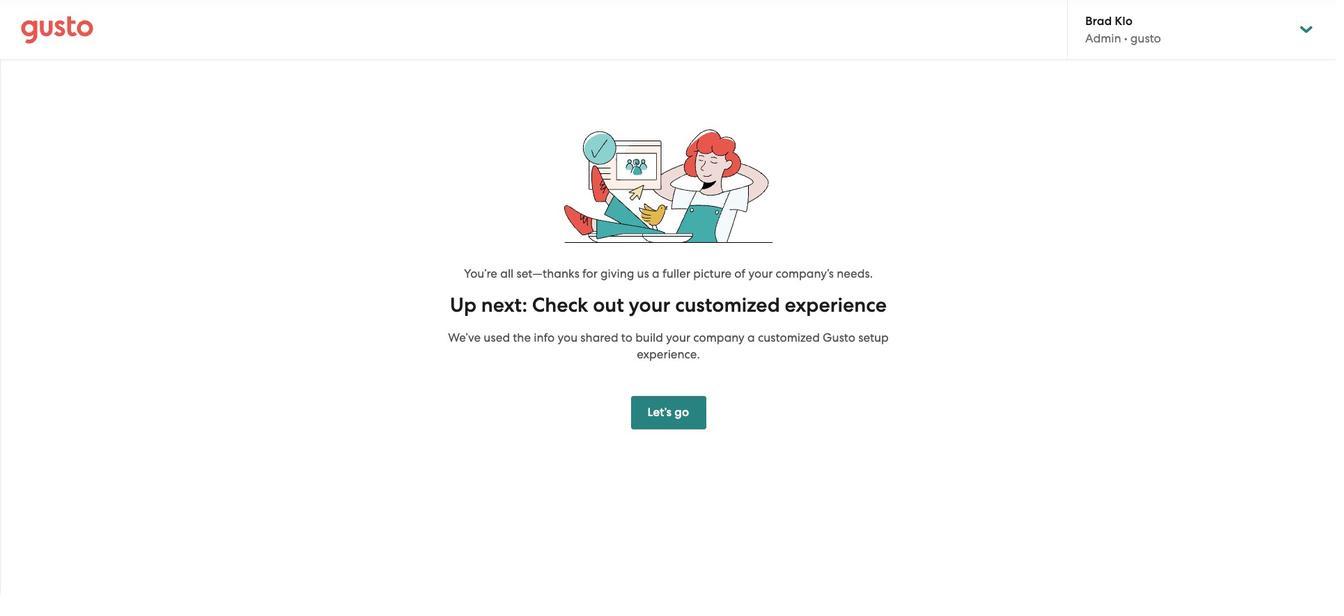 Task type: locate. For each thing, give the bounding box(es) containing it.
picture
[[694, 267, 732, 281]]

experience.
[[637, 348, 700, 362]]

your up experience.
[[666, 331, 691, 345]]

company's
[[776, 267, 834, 281]]

customized left gusto in the right of the page
[[758, 331, 820, 345]]

your
[[749, 267, 773, 281], [629, 293, 671, 318], [666, 331, 691, 345]]

company
[[694, 331, 745, 345]]

customized
[[675, 293, 780, 318], [758, 331, 820, 345]]

0 vertical spatial customized
[[675, 293, 780, 318]]

admin
[[1086, 31, 1122, 45]]

needs.
[[837, 267, 873, 281]]

0 vertical spatial a
[[652, 267, 660, 281]]

info
[[534, 331, 555, 345]]

1 horizontal spatial a
[[748, 331, 755, 345]]

a inside we've used the info you shared to build your company a customized gusto setup experience.
[[748, 331, 755, 345]]

of
[[735, 267, 746, 281]]

a
[[652, 267, 660, 281], [748, 331, 755, 345]]

your inside we've used the info you shared to build your company a customized gusto setup experience.
[[666, 331, 691, 345]]

customized up company
[[675, 293, 780, 318]]

gusto
[[823, 331, 856, 345]]

giving
[[601, 267, 634, 281]]

next:
[[481, 293, 528, 318]]

2 vertical spatial your
[[666, 331, 691, 345]]

you're all set—thanks for giving us a fuller picture of your company's needs.
[[464, 267, 873, 281]]

customized inside we've used the info you shared to build your company a customized gusto setup experience.
[[758, 331, 820, 345]]

fuller
[[663, 267, 691, 281]]

brad klo admin • gusto
[[1086, 14, 1162, 45]]

your down the us
[[629, 293, 671, 318]]

home image
[[21, 16, 93, 44]]

shared
[[581, 331, 619, 345]]

klo
[[1115, 14, 1133, 29]]

set—thanks
[[517, 267, 580, 281]]

a right company
[[748, 331, 755, 345]]

up
[[450, 293, 477, 318]]

a right the us
[[652, 267, 660, 281]]

your right of
[[749, 267, 773, 281]]

out
[[593, 293, 624, 318]]

let's go button
[[631, 396, 706, 430]]

1 vertical spatial customized
[[758, 331, 820, 345]]

setup
[[859, 331, 889, 345]]

1 vertical spatial a
[[748, 331, 755, 345]]

brad
[[1086, 14, 1112, 29]]

you're
[[464, 267, 498, 281]]



Task type: describe. For each thing, give the bounding box(es) containing it.
you
[[558, 331, 578, 345]]

experience
[[785, 293, 887, 318]]

•
[[1125, 31, 1128, 45]]

us
[[637, 267, 649, 281]]

build
[[636, 331, 663, 345]]

0 horizontal spatial a
[[652, 267, 660, 281]]

we've used the info you shared to build your company a customized gusto setup experience.
[[448, 331, 889, 362]]

gusto
[[1131, 31, 1162, 45]]

check
[[532, 293, 588, 318]]

all
[[500, 267, 514, 281]]

to
[[621, 331, 633, 345]]

the
[[513, 331, 531, 345]]

used
[[484, 331, 510, 345]]

up next: check out your customized experience
[[450, 293, 887, 318]]

let's
[[648, 406, 672, 420]]

let's go
[[648, 406, 690, 420]]

0 vertical spatial your
[[749, 267, 773, 281]]

for
[[583, 267, 598, 281]]

we've
[[448, 331, 481, 345]]

1 vertical spatial your
[[629, 293, 671, 318]]

go
[[675, 406, 690, 420]]



Task type: vqa. For each thing, say whether or not it's contained in the screenshot.
your inside We've used the info you shared to build your company a customized Gusto setup experience.
yes



